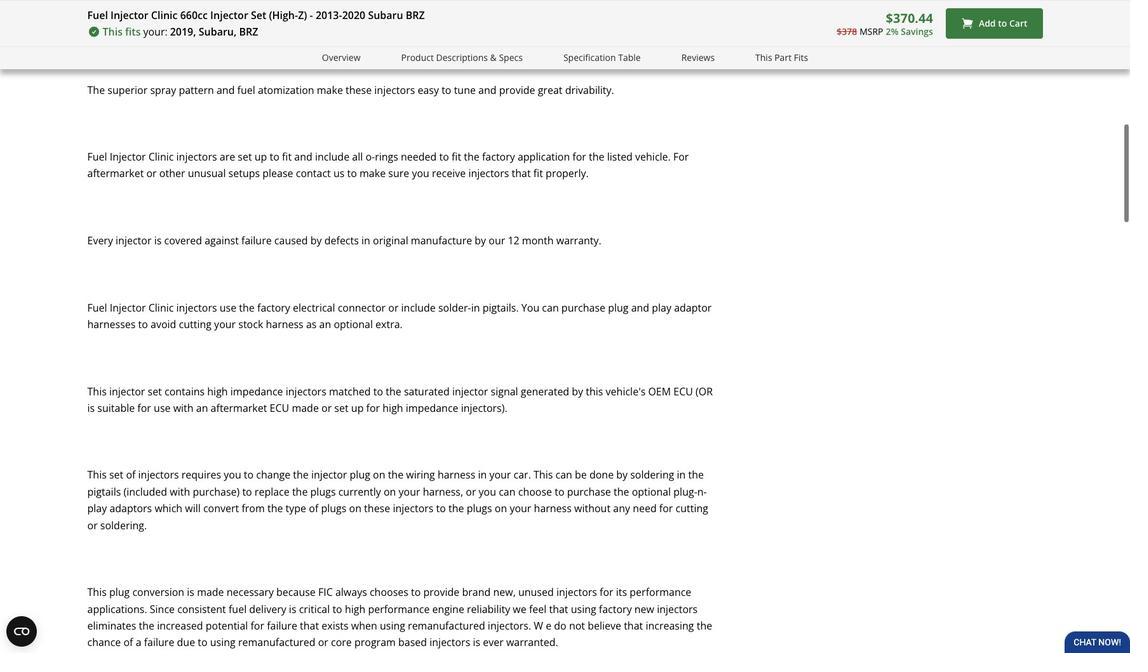 Task type: vqa. For each thing, say whether or not it's contained in the screenshot.
the 8
no



Task type: locate. For each thing, give the bounding box(es) containing it.
replace
[[255, 485, 290, 499]]

clinic inside the fuel injector clinic injectors use the factory electrical connector or include solder-in pigtails. you can purchase plug and play adaptor harnesses to avoid cutting your stock harness as an optional extra.
[[149, 301, 174, 315]]

this inside "this injector set contains high impedance injectors matched to the saturated injector signal generated by this vehicle's oem ecu (or is suitable for use with an aftermarket ecu made or set up for high impedance injectors)."
[[87, 385, 107, 399]]

make
[[317, 83, 343, 97], [360, 167, 386, 181]]

1 horizontal spatial cutting
[[676, 502, 708, 516]]

injectors inside the fuel injector clinic injectors use the factory electrical connector or include solder-in pigtails. you can purchase plug and play adaptor harnesses to avoid cutting your stock harness as an optional extra.
[[176, 301, 217, 315]]

superior
[[108, 83, 148, 97]]

2 at from the left
[[421, 0, 430, 13]]

2 vertical spatial failure
[[144, 636, 174, 650]]

with up which
[[170, 485, 190, 499]]

change
[[256, 469, 290, 483]]

include for extra.
[[401, 301, 436, 315]]

injectors).
[[461, 402, 507, 415]]

for
[[573, 150, 586, 164], [137, 402, 151, 415], [366, 402, 380, 415], [659, 502, 673, 516], [600, 586, 614, 600], [251, 619, 264, 633]]

injectors inside "this injector set contains high impedance injectors matched to the saturated injector signal generated by this vehicle's oem ecu (or is suitable for use with an aftermarket ecu made or set up for high impedance injectors)."
[[286, 385, 326, 399]]

0 horizontal spatial ecu
[[270, 402, 289, 415]]

your down "wiring"
[[399, 485, 420, 499]]

this up choose
[[534, 469, 553, 483]]

0 vertical spatial plug
[[608, 301, 629, 315]]

1 horizontal spatial factory
[[482, 150, 515, 164]]

we
[[513, 603, 527, 617]]

brz left "75ºf"
[[406, 8, 425, 22]]

0 vertical spatial purchase
[[562, 301, 606, 315]]

this inside this plug conversion is made necessary because fic always chooses to provide brand new, unused injectors for its performance applications. since consistent fuel delivery is critical to high performance engine reliability we feel that using factory new injectors eliminates the increased potential for failure that exists when using remanufactured injectors. w e do not believe that increasing the chance of a failure due to using remanufactured or core program based injectors is ever warranted.
[[87, 586, 107, 600]]

1 vertical spatial use
[[154, 402, 171, 415]]

fit up please
[[282, 150, 292, 164]]

purchase
[[562, 301, 606, 315], [567, 485, 611, 499]]

pattern
[[179, 83, 214, 97]]

all
[[352, 150, 363, 164]]

injector inside fuel injector clinic injectors are flow tested and rated at 43.5psi (3bar) at 75ºf average fuel temperature using cf-16b calibration fluid.
[[110, 0, 146, 13]]

at right rated
[[342, 0, 351, 13]]

using inside fuel injector clinic injectors are flow tested and rated at 43.5psi (3bar) at 75ºf average fuel temperature using cf-16b calibration fluid.
[[579, 0, 605, 13]]

overview
[[322, 51, 361, 64]]

1 vertical spatial optional
[[632, 485, 671, 499]]

up up setups
[[255, 150, 267, 164]]

fuel right average
[[496, 0, 514, 13]]

0 vertical spatial high
[[207, 385, 228, 399]]

remanufactured
[[408, 619, 485, 633], [238, 636, 315, 650]]

with inside this set of injectors requires you to change the injector plug on the wiring harness in your car. this can be done by soldering in the pigtails (included with purchase) to replace the plugs currently on your harness, or you can choose to purchase the optional plug-n- play adaptors which will convert from the type of plugs on these injectors to the plugs on your harness without any need for cutting or soldering.
[[170, 485, 190, 499]]

and right tune
[[479, 83, 497, 97]]

always
[[335, 586, 367, 600]]

consistent
[[177, 603, 226, 617]]

1 horizontal spatial make
[[360, 167, 386, 181]]

to right due
[[198, 636, 208, 650]]

aftermarket inside "this injector set contains high impedance injectors matched to the saturated injector signal generated by this vehicle's oem ecu (or is suitable for use with an aftermarket ecu made or set up for high impedance injectors)."
[[211, 402, 267, 415]]

cutting inside this set of injectors requires you to change the injector plug on the wiring harness in your car. this can be done by soldering in the pigtails (included with purchase) to replace the plugs currently on your harness, or you can choose to purchase the optional plug-n- play adaptors which will convert from the type of plugs on these injectors to the plugs on your harness without any need for cutting or soldering.
[[676, 502, 708, 516]]

1 vertical spatial made
[[197, 586, 224, 600]]

injector inside fuel injector clinic injectors are set up to fit and include all o-rings needed to fit the factory application for the listed vehicle. for aftermarket or other unusual setups please contact us to make sure you receive injectors that fit properly.
[[110, 150, 146, 164]]

this left fits
[[103, 25, 123, 39]]

0 vertical spatial use
[[220, 301, 236, 315]]

1 vertical spatial can
[[556, 469, 572, 483]]

the up any
[[614, 485, 629, 499]]

make inside fuel injector clinic injectors are set up to fit and include all o-rings needed to fit the factory application for the listed vehicle. for aftermarket or other unusual setups please contact us to make sure you receive injectors that fit properly.
[[360, 167, 386, 181]]

by right done
[[616, 469, 628, 483]]

listed
[[607, 150, 633, 164]]

flow
[[238, 0, 258, 13]]

or left soldering.
[[87, 519, 98, 533]]

2 vertical spatial high
[[345, 603, 366, 617]]

play left adaptor
[[652, 301, 672, 315]]

1 are from the top
[[220, 0, 235, 13]]

fuel inside this plug conversion is made necessary because fic always chooses to provide brand new, unused injectors for its performance applications. since consistent fuel delivery is critical to high performance engine reliability we feel that using factory new injectors eliminates the increased potential for failure that exists when using remanufactured injectors. w e do not believe that increasing the chance of a failure due to using remanufactured or core program based injectors is ever warranted.
[[229, 603, 247, 617]]

1 vertical spatial fuel
[[237, 83, 255, 97]]

0 horizontal spatial include
[[315, 150, 350, 164]]

product
[[401, 51, 434, 64]]

2 vertical spatial harness
[[534, 502, 572, 516]]

2 horizontal spatial factory
[[599, 603, 632, 617]]

fuel up potential
[[229, 603, 247, 617]]

1 vertical spatial aftermarket
[[211, 402, 267, 415]]

0 vertical spatial with
[[173, 402, 194, 415]]

0 vertical spatial performance
[[630, 586, 692, 600]]

1 vertical spatial include
[[401, 301, 436, 315]]

fit
[[282, 150, 292, 164], [452, 150, 461, 164], [534, 167, 543, 181]]

0 vertical spatial aftermarket
[[87, 167, 144, 181]]

the up "a"
[[139, 619, 154, 633]]

can left be
[[556, 469, 572, 483]]

for inside fuel injector clinic injectors are set up to fit and include all o-rings needed to fit the factory application for the listed vehicle. for aftermarket or other unusual setups please contact us to make sure you receive injectors that fit properly.
[[573, 150, 586, 164]]

fuel injector clinic injectors are flow tested and rated at 43.5psi (3bar) at 75ºf average fuel temperature using cf-16b calibration fluid.
[[87, 0, 693, 30]]

0 vertical spatial an
[[319, 318, 331, 332]]

fuel injector clinic 660cc injector set (high-z) - 2013-2020 subaru brz
[[87, 8, 425, 22]]

using
[[579, 0, 605, 13], [571, 603, 596, 617], [380, 619, 405, 633], [210, 636, 236, 650]]

0 horizontal spatial high
[[207, 385, 228, 399]]

high inside this plug conversion is made necessary because fic always chooses to provide brand new, unused injectors for its performance applications. since consistent fuel delivery is critical to high performance engine reliability we feel that using factory new injectors eliminates the increased potential for failure that exists when using remanufactured injectors. w e do not believe that increasing the chance of a failure due to using remanufactured or core program based injectors is ever warranted.
[[345, 603, 366, 617]]

2 vertical spatial you
[[479, 485, 496, 499]]

up inside fuel injector clinic injectors are set up to fit and include all o-rings needed to fit the factory application for the listed vehicle. for aftermarket or other unusual setups please contact us to make sure you receive injectors that fit properly.
[[255, 150, 267, 164]]

0 vertical spatial optional
[[334, 318, 373, 332]]

0 vertical spatial factory
[[482, 150, 515, 164]]

fit down application
[[534, 167, 543, 181]]

in
[[362, 234, 370, 248], [471, 301, 480, 315], [478, 469, 487, 483], [677, 469, 686, 483]]

0 vertical spatial you
[[412, 167, 429, 181]]

add to cart button
[[946, 8, 1043, 39]]

the inside "this injector set contains high impedance injectors matched to the saturated injector signal generated by this vehicle's oem ecu (or is suitable for use with an aftermarket ecu made or set up for high impedance injectors)."
[[386, 385, 401, 399]]

your inside the fuel injector clinic injectors use the factory electrical connector or include solder-in pigtails. you can purchase plug and play adaptor harnesses to avoid cutting your stock harness as an optional extra.
[[214, 318, 236, 332]]

or left other
[[146, 167, 157, 181]]

1 horizontal spatial an
[[319, 318, 331, 332]]

harness down choose
[[534, 502, 572, 516]]

signal
[[491, 385, 518, 399]]

include inside the fuel injector clinic injectors use the factory electrical connector or include solder-in pigtails. you can purchase plug and play adaptor harnesses to avoid cutting your stock harness as an optional extra.
[[401, 301, 436, 315]]

to up exists
[[333, 603, 342, 617]]

to right 'matched'
[[373, 385, 383, 399]]

of right type
[[309, 502, 318, 516]]

and left rated
[[293, 0, 311, 13]]

the left saturated
[[386, 385, 401, 399]]

fuel for fuel injector clinic injectors use the factory electrical connector or include solder-in pigtails. you can purchase plug and play adaptor harnesses to avoid cutting your stock harness as an optional extra.
[[87, 301, 107, 315]]

cutting
[[179, 318, 212, 332], [676, 502, 708, 516]]

failure right "a"
[[144, 636, 174, 650]]

0 horizontal spatial up
[[255, 150, 267, 164]]

1 horizontal spatial up
[[351, 402, 364, 415]]

an inside the fuel injector clinic injectors use the factory electrical connector or include solder-in pigtails. you can purchase plug and play adaptor harnesses to avoid cutting your stock harness as an optional extra.
[[319, 318, 331, 332]]

are inside fuel injector clinic injectors are set up to fit and include all o-rings needed to fit the factory application for the listed vehicle. for aftermarket or other unusual setups please contact us to make sure you receive injectors that fit properly.
[[220, 150, 235, 164]]

2 vertical spatial fuel
[[229, 603, 247, 617]]

use inside the fuel injector clinic injectors use the factory electrical connector or include solder-in pigtails. you can purchase plug and play adaptor harnesses to avoid cutting your stock harness as an optional extra.
[[220, 301, 236, 315]]

0 vertical spatial can
[[542, 301, 559, 315]]

using down potential
[[210, 636, 236, 650]]

can down car.
[[499, 485, 516, 499]]

1 vertical spatial remanufactured
[[238, 636, 315, 650]]

2019,
[[170, 25, 196, 39]]

to right easy
[[442, 83, 451, 97]]

1 vertical spatial impedance
[[406, 402, 458, 415]]

for right 'need'
[[659, 502, 673, 516]]

1 vertical spatial failure
[[267, 619, 297, 633]]

1 horizontal spatial include
[[401, 301, 436, 315]]

injector for fuel injector clinic 660cc injector set (high-z) - 2013-2020 subaru brz
[[111, 8, 148, 22]]

include up us
[[315, 150, 350, 164]]

fits
[[794, 51, 808, 64]]

harness,
[[423, 485, 463, 499]]

high
[[207, 385, 228, 399], [383, 402, 403, 415], [345, 603, 366, 617]]

0 vertical spatial impedance
[[231, 385, 283, 399]]

subaru,
[[199, 25, 237, 39]]

that inside fuel injector clinic injectors are set up to fit and include all o-rings needed to fit the factory application for the listed vehicle. for aftermarket or other unusual setups please contact us to make sure you receive injectors that fit properly.
[[512, 167, 531, 181]]

0 vertical spatial play
[[652, 301, 672, 315]]

by right caused
[[311, 234, 322, 248]]

reviews link
[[682, 51, 715, 65]]

msrp
[[860, 25, 883, 37]]

play inside the fuel injector clinic injectors use the factory electrical connector or include solder-in pigtails. you can purchase plug and play adaptor harnesses to avoid cutting your stock harness as an optional extra.
[[652, 301, 672, 315]]

your down choose
[[510, 502, 531, 516]]

1 horizontal spatial aftermarket
[[211, 402, 267, 415]]

to
[[998, 17, 1007, 29], [442, 83, 451, 97], [270, 150, 279, 164], [439, 150, 449, 164], [347, 167, 357, 181], [138, 318, 148, 332], [373, 385, 383, 399], [244, 469, 254, 483], [242, 485, 252, 499], [555, 485, 565, 499], [436, 502, 446, 516], [411, 586, 421, 600], [333, 603, 342, 617], [198, 636, 208, 650]]

1 horizontal spatial high
[[345, 603, 366, 617]]

receive
[[432, 167, 466, 181]]

1 fuel from the top
[[87, 0, 107, 13]]

and inside fuel injector clinic injectors are set up to fit and include all o-rings needed to fit the factory application for the listed vehicle. for aftermarket or other unusual setups please contact us to make sure you receive injectors that fit properly.
[[294, 150, 312, 164]]

unusual
[[188, 167, 226, 181]]

n-
[[698, 485, 707, 499]]

1 horizontal spatial remanufactured
[[408, 619, 485, 633]]

solder-
[[438, 301, 471, 315]]

set left contains
[[148, 385, 162, 399]]

are up setups
[[220, 150, 235, 164]]

2 horizontal spatial you
[[479, 485, 496, 499]]

of up (included
[[126, 469, 136, 483]]

2 are from the top
[[220, 150, 235, 164]]

you down needed
[[412, 167, 429, 181]]

you inside fuel injector clinic injectors are set up to fit and include all o-rings needed to fit the factory application for the listed vehicle. for aftermarket or other unusual setups please contact us to make sure you receive injectors that fit properly.
[[412, 167, 429, 181]]

conversion
[[132, 586, 184, 600]]

to left avoid
[[138, 318, 148, 332]]

for right the "suitable"
[[137, 402, 151, 415]]

open widget image
[[6, 617, 37, 647]]

1 at from the left
[[342, 0, 351, 13]]

performance up new
[[630, 586, 692, 600]]

purchase right you
[[562, 301, 606, 315]]

this part fits
[[756, 51, 808, 64]]

an right as
[[319, 318, 331, 332]]

set
[[238, 150, 252, 164], [148, 385, 162, 399], [334, 402, 349, 415], [109, 469, 123, 483]]

or
[[146, 167, 157, 181], [388, 301, 399, 315], [322, 402, 332, 415], [466, 485, 476, 499], [87, 519, 98, 533], [318, 636, 328, 650]]

this for this part fits
[[756, 51, 772, 64]]

this plug conversion is made necessary because fic always chooses to provide brand new, unused injectors for its performance applications. since consistent fuel delivery is critical to high performance engine reliability we feel that using factory new injectors eliminates the increased potential for failure that exists when using remanufactured injectors. w e do not believe that increasing the chance of a failure due to using remanufactured or core program based injectors is ever warranted.
[[87, 586, 712, 650]]

or left core at the left bottom of page
[[318, 636, 328, 650]]

0 vertical spatial failure
[[241, 234, 272, 248]]

failure left caused
[[241, 234, 272, 248]]

is inside "this injector set contains high impedance injectors matched to the saturated injector signal generated by this vehicle's oem ecu (or is suitable for use with an aftermarket ecu made or set up for high impedance injectors)."
[[87, 402, 95, 415]]

injector right every
[[116, 234, 152, 248]]

0 vertical spatial make
[[317, 83, 343, 97]]

for up properly.
[[573, 150, 586, 164]]

set inside fuel injector clinic injectors are set up to fit and include all o-rings needed to fit the factory application for the listed vehicle. for aftermarket or other unusual setups please contact us to make sure you receive injectors that fit properly.
[[238, 150, 252, 164]]

rated
[[314, 0, 339, 13]]

you
[[412, 167, 429, 181], [224, 469, 241, 483], [479, 485, 496, 499]]

in inside the fuel injector clinic injectors use the factory electrical connector or include solder-in pigtails. you can purchase plug and play adaptor harnesses to avoid cutting your stock harness as an optional extra.
[[471, 301, 480, 315]]

factory up stock
[[257, 301, 290, 315]]

up down 'matched'
[[351, 402, 364, 415]]

and up "contact"
[[294, 150, 312, 164]]

cutting down plug-
[[676, 502, 708, 516]]

1 vertical spatial an
[[196, 402, 208, 415]]

&
[[490, 51, 497, 64]]

to right us
[[347, 167, 357, 181]]

to down harness,
[[436, 502, 446, 516]]

injector up the "suitable"
[[109, 385, 145, 399]]

2 vertical spatial of
[[124, 636, 133, 650]]

set inside this set of injectors requires you to change the injector plug on the wiring harness in your car. this can be done by soldering in the pigtails (included with purchase) to replace the plugs currently on your harness, or you can choose to purchase the optional plug-n- play adaptors which will convert from the type of plugs on these injectors to the plugs on your harness without any need for cutting or soldering.
[[109, 469, 123, 483]]

table
[[618, 51, 641, 64]]

(high-
[[269, 8, 298, 22]]

can
[[542, 301, 559, 315], [556, 469, 572, 483], [499, 485, 516, 499]]

you up purchase)
[[224, 469, 241, 483]]

2 fuel from the top
[[87, 8, 108, 22]]

purchase up without at the right of the page
[[567, 485, 611, 499]]

1 vertical spatial provide
[[424, 586, 460, 600]]

injector for fuel injector clinic injectors are flow tested and rated at 43.5psi (3bar) at 75ºf average fuel temperature using cf-16b calibration fluid.
[[110, 0, 146, 13]]

0 horizontal spatial harness
[[266, 318, 304, 332]]

average
[[456, 0, 493, 13]]

cutting inside the fuel injector clinic injectors use the factory electrical connector or include solder-in pigtails. you can purchase plug and play adaptor harnesses to avoid cutting your stock harness as an optional extra.
[[179, 318, 212, 332]]

failure down delivery at bottom
[[267, 619, 297, 633]]

fuel inside fuel injector clinic injectors are flow tested and rated at 43.5psi (3bar) at 75ºf average fuel temperature using cf-16b calibration fluid.
[[87, 0, 107, 13]]

factory inside the fuel injector clinic injectors use the factory electrical connector or include solder-in pigtails. you can purchase plug and play adaptor harnesses to avoid cutting your stock harness as an optional extra.
[[257, 301, 290, 315]]

the up 'receive'
[[464, 150, 480, 164]]

set up setups
[[238, 150, 252, 164]]

0 vertical spatial cutting
[[179, 318, 212, 332]]

is left the covered
[[154, 234, 162, 248]]

0 vertical spatial up
[[255, 150, 267, 164]]

fuel inside fuel injector clinic injectors are flow tested and rated at 43.5psi (3bar) at 75ºf average fuel temperature using cf-16b calibration fluid.
[[496, 0, 514, 13]]

0 vertical spatial include
[[315, 150, 350, 164]]

fuel inside the fuel injector clinic injectors use the factory electrical connector or include solder-in pigtails. you can purchase plug and play adaptor harnesses to avoid cutting your stock harness as an optional extra.
[[87, 301, 107, 315]]

0 horizontal spatial provide
[[424, 586, 460, 600]]

0 horizontal spatial optional
[[334, 318, 373, 332]]

and
[[293, 0, 311, 13], [217, 83, 235, 97], [479, 83, 497, 97], [294, 150, 312, 164], [631, 301, 649, 315]]

these down overview link
[[346, 83, 372, 97]]

spray
[[150, 83, 176, 97]]

the up stock
[[239, 301, 255, 315]]

or inside fuel injector clinic injectors are set up to fit and include all o-rings needed to fit the factory application for the listed vehicle. for aftermarket or other unusual setups please contact us to make sure you receive injectors that fit properly.
[[146, 167, 157, 181]]

injectors inside fuel injector clinic injectors are flow tested and rated at 43.5psi (3bar) at 75ºf average fuel temperature using cf-16b calibration fluid.
[[176, 0, 217, 13]]

0 vertical spatial harness
[[266, 318, 304, 332]]

that
[[512, 167, 531, 181], [549, 603, 568, 617], [300, 619, 319, 633], [624, 619, 643, 633]]

this left part
[[756, 51, 772, 64]]

without
[[574, 502, 611, 516]]

electrical
[[293, 301, 335, 315]]

0 horizontal spatial factory
[[257, 301, 290, 315]]

1 horizontal spatial you
[[412, 167, 429, 181]]

exists
[[322, 619, 349, 633]]

using left cf-
[[579, 0, 605, 13]]

increasing
[[646, 619, 694, 633]]

to up from
[[242, 485, 252, 499]]

injector inside the fuel injector clinic injectors use the factory electrical connector or include solder-in pigtails. you can purchase plug and play adaptor harnesses to avoid cutting your stock harness as an optional extra.
[[110, 301, 146, 315]]

are left flow on the left top of the page
[[220, 0, 235, 13]]

factory
[[482, 150, 515, 164], [257, 301, 290, 315], [599, 603, 632, 617]]

1 horizontal spatial plug
[[350, 469, 370, 483]]

an
[[319, 318, 331, 332], [196, 402, 208, 415]]

or right harness,
[[466, 485, 476, 499]]

1 horizontal spatial use
[[220, 301, 236, 315]]

0 horizontal spatial make
[[317, 83, 343, 97]]

make down overview link
[[317, 83, 343, 97]]

0 vertical spatial provide
[[499, 83, 535, 97]]

or inside the fuel injector clinic injectors use the factory electrical connector or include solder-in pigtails. you can purchase plug and play adaptor harnesses to avoid cutting your stock harness as an optional extra.
[[388, 301, 399, 315]]

adaptor
[[674, 301, 712, 315]]

the down harness,
[[449, 502, 464, 516]]

1 vertical spatial make
[[360, 167, 386, 181]]

easy
[[418, 83, 439, 97]]

month
[[522, 234, 554, 248]]

1 vertical spatial up
[[351, 402, 364, 415]]

4 fuel from the top
[[87, 301, 107, 315]]

are inside fuel injector clinic injectors are flow tested and rated at 43.5psi (3bar) at 75ºf average fuel temperature using cf-16b calibration fluid.
[[220, 0, 235, 13]]

cutting right avoid
[[179, 318, 212, 332]]

use
[[220, 301, 236, 315], [154, 402, 171, 415]]

0 horizontal spatial you
[[224, 469, 241, 483]]

are for set
[[220, 150, 235, 164]]

clinic inside fuel injector clinic injectors are flow tested and rated at 43.5psi (3bar) at 75ºf average fuel temperature using cf-16b calibration fluid.
[[149, 0, 174, 13]]

$370.44
[[886, 9, 933, 27]]

optional inside the fuel injector clinic injectors use the factory electrical connector or include solder-in pigtails. you can purchase plug and play adaptor harnesses to avoid cutting your stock harness as an optional extra.
[[334, 318, 373, 332]]

plugs
[[310, 485, 336, 499], [321, 502, 347, 516], [467, 502, 492, 516]]

from
[[242, 502, 265, 516]]

1 vertical spatial purchase
[[567, 485, 611, 499]]

0 horizontal spatial use
[[154, 402, 171, 415]]

2 vertical spatial plug
[[109, 586, 130, 600]]

0 horizontal spatial fit
[[282, 150, 292, 164]]

factory inside fuel injector clinic injectors are set up to fit and include all o-rings needed to fit the factory application for the listed vehicle. for aftermarket or other unusual setups please contact us to make sure you receive injectors that fit properly.
[[482, 150, 515, 164]]

1 vertical spatial performance
[[368, 603, 430, 617]]

3 fuel from the top
[[87, 150, 107, 164]]

for down delivery at bottom
[[251, 619, 264, 633]]

factory left application
[[482, 150, 515, 164]]

to up please
[[270, 150, 279, 164]]

1 vertical spatial harness
[[438, 469, 475, 483]]

2%
[[886, 25, 899, 37]]

1 vertical spatial play
[[87, 502, 107, 516]]

o-
[[366, 150, 375, 164]]

with down contains
[[173, 402, 194, 415]]

2 vertical spatial factory
[[599, 603, 632, 617]]

part
[[775, 51, 792, 64]]

clinic inside fuel injector clinic injectors are set up to fit and include all o-rings needed to fit the factory application for the listed vehicle. for aftermarket or other unusual setups please contact us to make sure you receive injectors that fit properly.
[[149, 150, 174, 164]]

use inside "this injector set contains high impedance injectors matched to the saturated injector signal generated by this vehicle's oem ecu (or is suitable for use with an aftermarket ecu made or set up for high impedance injectors)."
[[154, 402, 171, 415]]

every
[[87, 234, 113, 248]]

plug inside this set of injectors requires you to change the injector plug on the wiring harness in your car. this can be done by soldering in the pigtails (included with purchase) to replace the plugs currently on your harness, or you can choose to purchase the optional plug-n- play adaptors which will convert from the type of plugs on these injectors to the plugs on your harness without any need for cutting or soldering.
[[350, 469, 370, 483]]

1 vertical spatial plug
[[350, 469, 370, 483]]

that down application
[[512, 167, 531, 181]]

clinic for fuel injector clinic injectors are set up to fit and include all o-rings needed to fit the factory application for the listed vehicle. for aftermarket or other unusual setups please contact us to make sure you receive injectors that fit properly.
[[149, 150, 174, 164]]

up inside "this injector set contains high impedance injectors matched to the saturated injector signal generated by this vehicle's oem ecu (or is suitable for use with an aftermarket ecu made or set up for high impedance injectors)."
[[351, 402, 364, 415]]

0 horizontal spatial an
[[196, 402, 208, 415]]

caused
[[274, 234, 308, 248]]

1 vertical spatial brz
[[239, 25, 258, 39]]

0 horizontal spatial made
[[197, 586, 224, 600]]

can right you
[[542, 301, 559, 315]]

z)
[[298, 8, 307, 22]]

1 horizontal spatial play
[[652, 301, 672, 315]]

1 horizontal spatial provide
[[499, 83, 535, 97]]

any
[[613, 502, 630, 516]]

1 horizontal spatial at
[[421, 0, 430, 13]]

or down 'matched'
[[322, 402, 332, 415]]

by inside this set of injectors requires you to change the injector plug on the wiring harness in your car. this can be done by soldering in the pigtails (included with purchase) to replace the plugs currently on your harness, or you can choose to purchase the optional plug-n- play adaptors which will convert from the type of plugs on these injectors to the plugs on your harness without any need for cutting or soldering.
[[616, 469, 628, 483]]

0 horizontal spatial aftermarket
[[87, 167, 144, 181]]

an down contains
[[196, 402, 208, 415]]

include inside fuel injector clinic injectors are set up to fit and include all o-rings needed to fit the factory application for the listed vehicle. for aftermarket or other unusual setups please contact us to make sure you receive injectors that fit properly.
[[315, 150, 350, 164]]

injector for fuel injector clinic injectors are set up to fit and include all o-rings needed to fit the factory application for the listed vehicle. for aftermarket or other unusual setups please contact us to make sure you receive injectors that fit properly.
[[110, 150, 146, 164]]

stock
[[238, 318, 263, 332]]

0 horizontal spatial performance
[[368, 603, 430, 617]]

the left "wiring"
[[388, 469, 404, 483]]

0 horizontal spatial brz
[[239, 25, 258, 39]]

performance down chooses
[[368, 603, 430, 617]]

0 horizontal spatial play
[[87, 502, 107, 516]]

fits
[[125, 25, 141, 39]]

of left "a"
[[124, 636, 133, 650]]

remanufactured down delivery at bottom
[[238, 636, 315, 650]]

fit up 'receive'
[[452, 150, 461, 164]]

to up 'receive'
[[439, 150, 449, 164]]

0 vertical spatial ecu
[[674, 385, 693, 399]]

calibration
[[643, 0, 693, 13]]

0 horizontal spatial at
[[342, 0, 351, 13]]

made inside "this injector set contains high impedance injectors matched to the saturated injector signal generated by this vehicle's oem ecu (or is suitable for use with an aftermarket ecu made or set up for high impedance injectors)."
[[292, 402, 319, 415]]

fuel left atomization on the top of page
[[237, 83, 255, 97]]

your left stock
[[214, 318, 236, 332]]

specification table
[[564, 51, 641, 64]]

fuel inside fuel injector clinic injectors are set up to fit and include all o-rings needed to fit the factory application for the listed vehicle. for aftermarket or other unusual setups please contact us to make sure you receive injectors that fit properly.
[[87, 150, 107, 164]]

0 vertical spatial made
[[292, 402, 319, 415]]

injector inside this set of injectors requires you to change the injector plug on the wiring harness in your car. this can be done by soldering in the pigtails (included with purchase) to replace the plugs currently on your harness, or you can choose to purchase the optional plug-n- play adaptors which will convert from the type of plugs on these injectors to the plugs on your harness without any need for cutting or soldering.
[[311, 469, 347, 483]]

purchase inside this set of injectors requires you to change the injector plug on the wiring harness in your car. this can be done by soldering in the pigtails (included with purchase) to replace the plugs currently on your harness, or you can choose to purchase the optional plug-n- play adaptors which will convert from the type of plugs on these injectors to the plugs on your harness without any need for cutting or soldering.
[[567, 485, 611, 499]]



Task type: describe. For each thing, give the bounding box(es) containing it.
that down new
[[624, 619, 643, 633]]

1 horizontal spatial ecu
[[674, 385, 693, 399]]

set
[[251, 8, 266, 22]]

is up 'consistent' at the left bottom of page
[[187, 586, 194, 600]]

these inside this set of injectors requires you to change the injector plug on the wiring harness in your car. this can be done by soldering in the pigtails (included with purchase) to replace the plugs currently on your harness, or you can choose to purchase the optional plug-n- play adaptors which will convert from the type of plugs on these injectors to the plugs on your harness without any need for cutting or soldering.
[[364, 502, 390, 516]]

made inside this plug conversion is made necessary because fic always chooses to provide brand new, unused injectors for its performance applications. since consistent fuel delivery is critical to high performance engine reliability we feel that using factory new injectors eliminates the increased potential for failure that exists when using remanufactured injectors. w e do not believe that increasing the chance of a failure due to using remanufactured or core program based injectors is ever warranted.
[[197, 586, 224, 600]]

saturated
[[404, 385, 450, 399]]

fuel for fuel injector clinic 660cc injector set (high-z) - 2013-2020 subaru brz
[[87, 8, 108, 22]]

other
[[159, 167, 185, 181]]

descriptions
[[436, 51, 488, 64]]

against
[[205, 234, 239, 248]]

0 horizontal spatial impedance
[[231, 385, 283, 399]]

do
[[554, 619, 567, 633]]

the down replace
[[267, 502, 283, 516]]

temperature
[[517, 0, 577, 13]]

injector for fuel injector clinic injectors use the factory electrical connector or include solder-in pigtails. you can purchase plug and play adaptor harnesses to avoid cutting your stock harness as an optional extra.
[[110, 301, 146, 315]]

0 vertical spatial remanufactured
[[408, 619, 485, 633]]

in left car.
[[478, 469, 487, 483]]

sure
[[388, 167, 409, 181]]

2 horizontal spatial high
[[383, 402, 403, 415]]

by inside "this injector set contains high impedance injectors matched to the saturated injector signal generated by this vehicle's oem ecu (or is suitable for use with an aftermarket ecu made or set up for high impedance injectors)."
[[572, 385, 583, 399]]

the
[[87, 83, 105, 97]]

because
[[276, 586, 316, 600]]

1 vertical spatial of
[[309, 502, 318, 516]]

in right defects on the left
[[362, 234, 370, 248]]

1 horizontal spatial impedance
[[406, 402, 458, 415]]

this fits your: 2019, subaru, brz
[[103, 25, 258, 39]]

subaru
[[368, 8, 403, 22]]

in up plug-
[[677, 469, 686, 483]]

this for this set of injectors requires you to change the injector plug on the wiring harness in your car. this can be done by soldering in the pigtails (included with purchase) to replace the plugs currently on your harness, or you can choose to purchase the optional plug-n- play adaptors which will convert from the type of plugs on these injectors to the plugs on your harness without any need for cutting or soldering.
[[87, 469, 107, 483]]

to right choose
[[555, 485, 565, 499]]

is down because
[[289, 603, 296, 617]]

fuel injector clinic injectors use the factory electrical connector or include solder-in pigtails. you can purchase plug and play adaptor harnesses to avoid cutting your stock harness as an optional extra.
[[87, 301, 712, 332]]

connector
[[338, 301, 386, 315]]

delivery
[[249, 603, 286, 617]]

(3bar)
[[390, 0, 418, 13]]

this set of injectors requires you to change the injector plug on the wiring harness in your car. this can be done by soldering in the pigtails (included with purchase) to replace the plugs currently on your harness, or you can choose to purchase the optional plug-n- play adaptors which will convert from the type of plugs on these injectors to the plugs on your harness without any need for cutting or soldering.
[[87, 469, 708, 533]]

w
[[534, 619, 543, 633]]

specification table link
[[564, 51, 641, 65]]

this part fits link
[[756, 51, 808, 65]]

original
[[373, 234, 408, 248]]

1 horizontal spatial brz
[[406, 8, 425, 22]]

savings
[[901, 25, 933, 37]]

fuel for fuel injector clinic injectors are set up to fit and include all o-rings needed to fit the factory application for the listed vehicle. for aftermarket or other unusual setups please contact us to make sure you receive injectors that fit properly.
[[87, 150, 107, 164]]

contains
[[165, 385, 205, 399]]

injector up injectors).
[[452, 385, 488, 399]]

and inside fuel injector clinic injectors are flow tested and rated at 43.5psi (3bar) at 75ºf average fuel temperature using cf-16b calibration fluid.
[[293, 0, 311, 13]]

this for this injector set contains high impedance injectors matched to the saturated injector signal generated by this vehicle's oem ecu (or is suitable for use with an aftermarket ecu made or set up for high impedance injectors).
[[87, 385, 107, 399]]

2 vertical spatial can
[[499, 485, 516, 499]]

cart
[[1010, 17, 1028, 29]]

the inside the fuel injector clinic injectors use the factory electrical connector or include solder-in pigtails. you can purchase plug and play adaptor harnesses to avoid cutting your stock harness as an optional extra.
[[239, 301, 255, 315]]

car.
[[514, 469, 531, 483]]

wiring
[[406, 469, 435, 483]]

that up the do
[[549, 603, 568, 617]]

properly.
[[546, 167, 589, 181]]

(or
[[696, 385, 713, 399]]

$370.44 $378 msrp 2% savings
[[837, 9, 933, 37]]

2 horizontal spatial harness
[[534, 502, 572, 516]]

by left our
[[475, 234, 486, 248]]

please
[[263, 167, 293, 181]]

that down critical
[[300, 619, 319, 633]]

contact
[[296, 167, 331, 181]]

your left car.
[[490, 469, 511, 483]]

using up program
[[380, 619, 405, 633]]

1 vertical spatial you
[[224, 469, 241, 483]]

the right "change"
[[293, 469, 309, 483]]

pigtails
[[87, 485, 121, 499]]

are for flow
[[220, 0, 235, 13]]

1 vertical spatial ecu
[[270, 402, 289, 415]]

the superior spray pattern and fuel atomization make these injectors easy to tune and provide great drivability.
[[87, 83, 614, 97]]

play inside this set of injectors requires you to change the injector plug on the wiring harness in your car. this can be done by soldering in the pigtails (included with purchase) to replace the plugs currently on your harness, or you can choose to purchase the optional plug-n- play adaptors which will convert from the type of plugs on these injectors to the plugs on your harness without any need for cutting or soldering.
[[87, 502, 107, 516]]

tested
[[260, 0, 290, 13]]

fuel for fuel injector clinic injectors are flow tested and rated at 43.5psi (3bar) at 75ºf average fuel temperature using cf-16b calibration fluid.
[[87, 0, 107, 13]]

set down 'matched'
[[334, 402, 349, 415]]

warranted.
[[506, 636, 558, 650]]

for left its
[[600, 586, 614, 600]]

critical
[[299, 603, 330, 617]]

done
[[590, 469, 614, 483]]

to right chooses
[[411, 586, 421, 600]]

when
[[351, 619, 377, 633]]

new,
[[493, 586, 516, 600]]

plug-
[[674, 485, 698, 499]]

e
[[546, 619, 552, 633]]

atomization
[[258, 83, 314, 97]]

specification
[[564, 51, 616, 64]]

clinic for fuel injector clinic 660cc injector set (high-z) - 2013-2020 subaru brz
[[151, 8, 178, 22]]

your:
[[143, 25, 168, 39]]

of inside this plug conversion is made necessary because fic always chooses to provide brand new, unused injectors for its performance applications. since consistent fuel delivery is critical to high performance engine reliability we feel that using factory new injectors eliminates the increased potential for failure that exists when using remanufactured injectors. w e do not believe that increasing the chance of a failure due to using remanufactured or core program based injectors is ever warranted.
[[124, 636, 133, 650]]

0 vertical spatial of
[[126, 469, 136, 483]]

extra.
[[376, 318, 403, 332]]

2 horizontal spatial fit
[[534, 167, 543, 181]]

for inside this set of injectors requires you to change the injector plug on the wiring harness in your car. this can be done by soldering in the pigtails (included with purchase) to replace the plugs currently on your harness, or you can choose to purchase the optional plug-n- play adaptors which will convert from the type of plugs on these injectors to the plugs on your harness without any need for cutting or soldering.
[[659, 502, 673, 516]]

to inside the fuel injector clinic injectors use the factory electrical connector or include solder-in pigtails. you can purchase plug and play adaptor harnesses to avoid cutting your stock harness as an optional extra.
[[138, 318, 148, 332]]

injectors.
[[488, 619, 531, 633]]

the up n-
[[688, 469, 704, 483]]

to inside button
[[998, 17, 1007, 29]]

this injector set contains high impedance injectors matched to the saturated injector signal generated by this vehicle's oem ecu (or is suitable for use with an aftermarket ecu made or set up for high impedance injectors).
[[87, 385, 713, 415]]

0 vertical spatial these
[[346, 83, 372, 97]]

1 horizontal spatial performance
[[630, 586, 692, 600]]

fic
[[318, 586, 333, 600]]

requires
[[182, 469, 221, 483]]

unused
[[518, 586, 554, 600]]

using up not
[[571, 603, 596, 617]]

this for this plug conversion is made necessary because fic always chooses to provide brand new, unused injectors for its performance applications. since consistent fuel delivery is critical to high performance engine reliability we feel that using factory new injectors eliminates the increased potential for failure that exists when using remanufactured injectors. w e do not believe that increasing the chance of a failure due to using remanufactured or core program based injectors is ever warranted.
[[87, 586, 107, 600]]

us
[[334, 167, 345, 181]]

a
[[136, 636, 141, 650]]

rings
[[375, 150, 398, 164]]

or inside "this injector set contains high impedance injectors matched to the saturated injector signal generated by this vehicle's oem ecu (or is suitable for use with an aftermarket ecu made or set up for high impedance injectors)."
[[322, 402, 332, 415]]

can inside the fuel injector clinic injectors use the factory electrical connector or include solder-in pigtails. you can purchase plug and play adaptor harnesses to avoid cutting your stock harness as an optional extra.
[[542, 301, 559, 315]]

with inside "this injector set contains high impedance injectors matched to the saturated injector signal generated by this vehicle's oem ecu (or is suitable for use with an aftermarket ecu made or set up for high impedance injectors)."
[[173, 402, 194, 415]]

the right increasing
[[697, 619, 712, 633]]

include for contact
[[315, 150, 350, 164]]

clinic for fuel injector clinic injectors use the factory electrical connector or include solder-in pigtails. you can purchase plug and play adaptor harnesses to avoid cutting your stock harness as an optional extra.
[[149, 301, 174, 315]]

optional inside this set of injectors requires you to change the injector plug on the wiring harness in your car. this can be done by soldering in the pigtails (included with purchase) to replace the plugs currently on your harness, or you can choose to purchase the optional plug-n- play adaptors which will convert from the type of plugs on these injectors to the plugs on your harness without any need for cutting or soldering.
[[632, 485, 671, 499]]

and right pattern
[[217, 83, 235, 97]]

add
[[979, 17, 996, 29]]

you
[[522, 301, 540, 315]]

(included
[[124, 485, 167, 499]]

the up type
[[292, 485, 308, 499]]

product descriptions & specs
[[401, 51, 523, 64]]

clinic for fuel injector clinic injectors are flow tested and rated at 43.5psi (3bar) at 75ºf average fuel temperature using cf-16b calibration fluid.
[[149, 0, 174, 13]]

vehicle's
[[606, 385, 646, 399]]

core
[[331, 636, 352, 650]]

an inside "this injector set contains high impedance injectors matched to the saturated injector signal generated by this vehicle's oem ecu (or is suitable for use with an aftermarket ecu made or set up for high impedance injectors)."
[[196, 402, 208, 415]]

choose
[[518, 485, 552, 499]]

0 horizontal spatial remanufactured
[[238, 636, 315, 650]]

factory inside this plug conversion is made necessary because fic always chooses to provide brand new, unused injectors for its performance applications. since consistent fuel delivery is critical to high performance engine reliability we feel that using factory new injectors eliminates the increased potential for failure that exists when using remanufactured injectors. w e do not believe that increasing the chance of a failure due to using remanufactured or core program based injectors is ever warranted.
[[599, 603, 632, 617]]

oem
[[648, 385, 671, 399]]

this for this fits your: 2019, subaru, brz
[[103, 25, 123, 39]]

fluid.
[[87, 16, 111, 30]]

not
[[569, 619, 585, 633]]

for down 'matched'
[[366, 402, 380, 415]]

harness inside the fuel injector clinic injectors use the factory electrical connector or include solder-in pigtails. you can purchase plug and play adaptor harnesses to avoid cutting your stock harness as an optional extra.
[[266, 318, 304, 332]]

application
[[518, 150, 570, 164]]

its
[[616, 586, 627, 600]]

the left listed
[[589, 150, 605, 164]]

and inside the fuel injector clinic injectors use the factory electrical connector or include solder-in pigtails. you can purchase plug and play adaptor harnesses to avoid cutting your stock harness as an optional extra.
[[631, 301, 649, 315]]

to left "change"
[[244, 469, 254, 483]]

1 horizontal spatial harness
[[438, 469, 475, 483]]

brand
[[462, 586, 491, 600]]

purchase inside the fuel injector clinic injectors use the factory electrical connector or include solder-in pigtails. you can purchase plug and play adaptor harnesses to avoid cutting your stock harness as an optional extra.
[[562, 301, 606, 315]]

believe
[[588, 619, 621, 633]]

will
[[185, 502, 201, 516]]

fuel injector clinic injectors are set up to fit and include all o-rings needed to fit the factory application for the listed vehicle. for aftermarket or other unusual setups please contact us to make sure you receive injectors that fit properly.
[[87, 150, 689, 181]]

aftermarket inside fuel injector clinic injectors are set up to fit and include all o-rings needed to fit the factory application for the listed vehicle. for aftermarket or other unusual setups please contact us to make sure you receive injectors that fit properly.
[[87, 167, 144, 181]]

is left ever
[[473, 636, 480, 650]]

provide inside this plug conversion is made necessary because fic always chooses to provide brand new, unused injectors for its performance applications. since consistent fuel delivery is critical to high performance engine reliability we feel that using factory new injectors eliminates the increased potential for failure that exists when using remanufactured injectors. w e do not believe that increasing the chance of a failure due to using remanufactured or core program based injectors is ever warranted.
[[424, 586, 460, 600]]

to inside "this injector set contains high impedance injectors matched to the saturated injector signal generated by this vehicle's oem ecu (or is suitable for use with an aftermarket ecu made or set up for high impedance injectors)."
[[373, 385, 383, 399]]

potential
[[206, 619, 248, 633]]

$378
[[837, 25, 857, 37]]

1 horizontal spatial fit
[[452, 150, 461, 164]]

generated
[[521, 385, 569, 399]]

soldering
[[630, 469, 674, 483]]

overview link
[[322, 51, 361, 65]]

plug inside this plug conversion is made necessary because fic always chooses to provide brand new, unused injectors for its performance applications. since consistent fuel delivery is critical to high performance engine reliability we feel that using factory new injectors eliminates the increased potential for failure that exists when using remanufactured injectors. w e do not believe that increasing the chance of a failure due to using remanufactured or core program based injectors is ever warranted.
[[109, 586, 130, 600]]

suitable
[[97, 402, 135, 415]]

plug inside the fuel injector clinic injectors use the factory electrical connector or include solder-in pigtails. you can purchase plug and play adaptor harnesses to avoid cutting your stock harness as an optional extra.
[[608, 301, 629, 315]]

or inside this plug conversion is made necessary because fic always chooses to provide brand new, unused injectors for its performance applications. since consistent fuel delivery is critical to high performance engine reliability we feel that using factory new injectors eliminates the increased potential for failure that exists when using remanufactured injectors. w e do not believe that increasing the chance of a failure due to using remanufactured or core program based injectors is ever warranted.
[[318, 636, 328, 650]]



